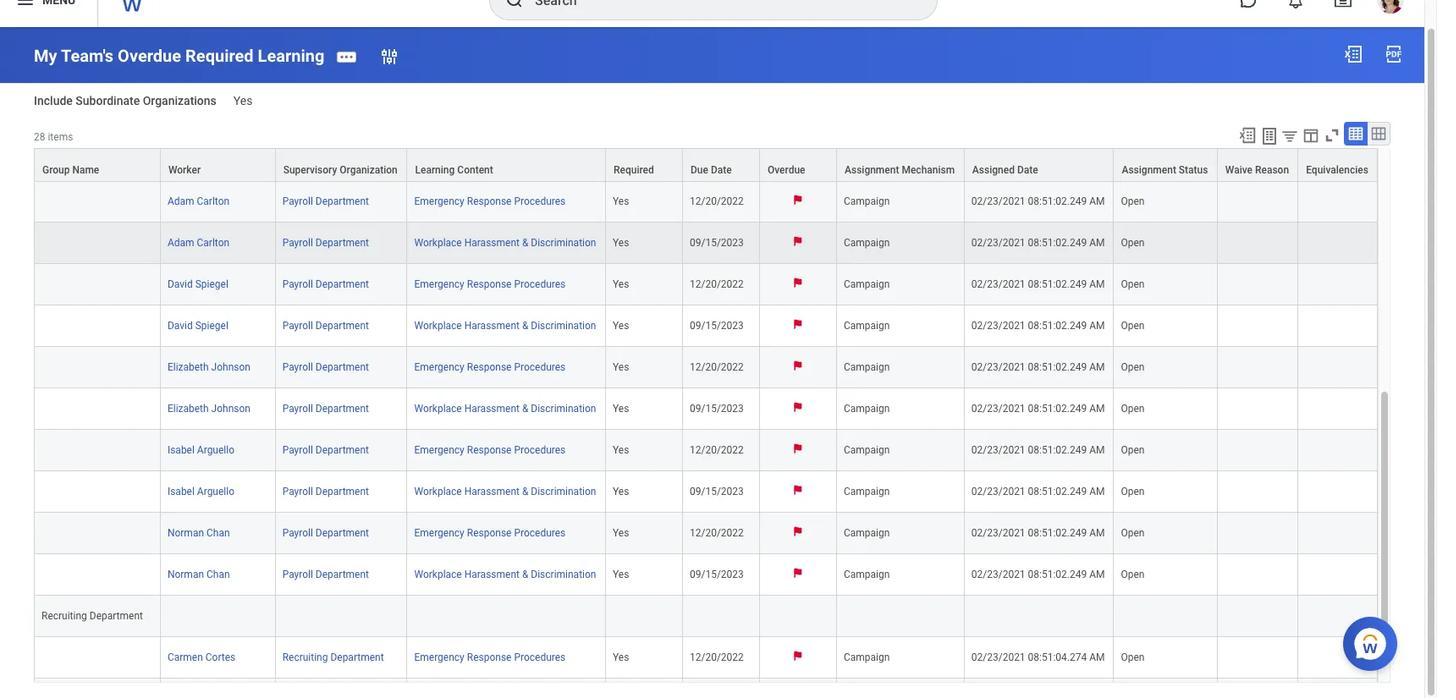 Task type: vqa. For each thing, say whether or not it's contained in the screenshot.
1st ROW from the bottom of the My Team's Overdue Required Learning MAIN CONTENT
yes



Task type: describe. For each thing, give the bounding box(es) containing it.
david spiegel link for 09/15/2023
[[168, 320, 228, 332]]

1 02/23/2021 from the top
[[972, 195, 1026, 207]]

assigned date button
[[965, 149, 1113, 181]]

08:51:02.249 for sixth row
[[1028, 361, 1087, 373]]

10 row from the top
[[34, 513, 1378, 554]]

include subordinate organizations element
[[233, 84, 253, 109]]

group
[[42, 164, 70, 176]]

12/20/2022 for arguello
[[690, 444, 744, 456]]

department for payroll department link related to 09/15/2023's david spiegel link
[[316, 320, 369, 332]]

campaign for 6th payroll department link
[[844, 403, 890, 415]]

david spiegel for 09/15/2023
[[168, 320, 228, 332]]

payroll for 2nd row
[[282, 195, 313, 207]]

export to excel image for view printable version (pdf) icon
[[1343, 44, 1364, 64]]

02/23/2021 08:51:02.249 am for fifth row from the bottom
[[972, 486, 1105, 498]]

09/15/2023 for norman chan
[[690, 569, 744, 580]]

am for 11th row
[[1089, 569, 1105, 580]]

0 vertical spatial learning
[[258, 45, 325, 66]]

4 row from the top
[[34, 264, 1378, 305]]

am for fourth row from the bottom of the my team's overdue required learning main content
[[1089, 527, 1105, 539]]

isabel arguello for 09/15/2023
[[168, 486, 234, 498]]

12/20/2022 for johnson
[[690, 361, 744, 373]]

recruiting department link
[[282, 652, 384, 663]]

procedures for norman chan
[[514, 527, 566, 539]]

my
[[34, 45, 57, 66]]

campaign for 12/20/2022 adam carlton link payroll department link
[[844, 195, 890, 207]]

discrimination for isabel arguello
[[531, 486, 596, 498]]

norman chan link for 12/20/2022
[[168, 527, 230, 539]]

0 horizontal spatial recruiting
[[41, 610, 87, 622]]

equivalencies button
[[1299, 149, 1377, 181]]

equivalencies
[[1306, 164, 1369, 176]]

due date
[[691, 164, 732, 176]]

select to filter grid data image
[[1281, 127, 1299, 145]]

7 row from the top
[[34, 388, 1378, 430]]

organization
[[340, 164, 398, 176]]

08:51:02.249 for tenth row from the bottom
[[1028, 278, 1087, 290]]

payroll department for 5th row from the top
[[282, 320, 369, 332]]

procedures for carmen cortes
[[514, 652, 566, 663]]

click to view/edit grid preferences image
[[1302, 126, 1320, 145]]

subordinate
[[76, 94, 140, 108]]

emergency response procedures link for isabel arguello
[[414, 441, 566, 456]]

waive reason button
[[1218, 149, 1298, 181]]

9 02/23/2021 from the top
[[972, 527, 1026, 539]]

learning content button
[[408, 149, 605, 181]]

campaign for payroll department link corresponding to 09/15/2023 adam carlton link
[[844, 237, 890, 249]]

11 row from the top
[[34, 554, 1378, 596]]

adam carlton for 09/15/2023
[[168, 237, 229, 249]]

28
[[34, 131, 45, 143]]

payroll department for fifth row from the bottom
[[282, 486, 369, 498]]

08:51:02.249 for 11th row
[[1028, 569, 1087, 580]]

emergency response procedures link for adam carlton
[[414, 192, 566, 207]]

payroll department for seventh row from the bottom of the my team's overdue required learning main content
[[282, 403, 369, 415]]

payroll department for tenth row from the bottom
[[282, 278, 369, 290]]

0 vertical spatial required
[[185, 45, 254, 66]]

learning inside popup button
[[415, 164, 455, 176]]

3 02/23/2021 from the top
[[972, 278, 1026, 290]]

toolbar inside my team's overdue required learning main content
[[1231, 122, 1391, 148]]

group name button
[[35, 149, 160, 181]]

0 vertical spatial overdue
[[118, 45, 181, 66]]

carmen
[[168, 652, 203, 663]]

payroll for 11th row from the bottom of the my team's overdue required learning main content
[[282, 237, 313, 249]]

export to excel image for "export to worksheets" image
[[1238, 126, 1257, 145]]

recruiting department inside row
[[282, 652, 384, 663]]

learning content column header
[[408, 148, 606, 183]]

open for 11th row from the bottom of the my team's overdue required learning main content
[[1121, 237, 1145, 249]]

response for norman chan
[[467, 527, 512, 539]]

export to worksheets image
[[1259, 126, 1280, 146]]

payroll department inside payroll department row
[[41, 154, 128, 166]]

9 row from the top
[[34, 471, 1378, 513]]

emergency for carmen cortes
[[414, 652, 465, 663]]

elizabeth johnson for 12/20/2022
[[168, 361, 251, 373]]

5 payroll department link from the top
[[282, 361, 369, 373]]

open for sixth row
[[1121, 361, 1145, 373]]

workplace for david spiegel
[[414, 320, 462, 332]]

3 row from the top
[[34, 222, 1378, 264]]

learning content
[[415, 164, 493, 176]]

chan for 09/15/2023
[[207, 569, 230, 580]]

workplace harassment & discrimination link for david spiegel
[[414, 320, 596, 332]]

emergency for elizabeth johnson
[[414, 361, 465, 373]]

harassment for elizabeth johnson
[[464, 403, 520, 415]]

& for arguello
[[522, 486, 528, 498]]

open for tenth row from the bottom
[[1121, 278, 1145, 290]]

payroll department link for 09/15/2023 adam carlton link
[[282, 237, 369, 249]]

arguello for 12/20/2022
[[197, 444, 234, 456]]

name
[[72, 164, 99, 176]]

procedures for adam carlton
[[514, 195, 566, 207]]

procedures for isabel arguello
[[514, 444, 566, 456]]

row containing group name
[[34, 148, 1378, 183]]

emergency response procedures for isabel arguello
[[414, 444, 566, 456]]

12/20/2022 for chan
[[690, 527, 744, 539]]

my team's overdue required learning
[[34, 45, 325, 66]]

response for isabel arguello
[[467, 444, 512, 456]]

11 02/23/2021 from the top
[[972, 652, 1026, 663]]

supervisory organization
[[283, 164, 398, 176]]

workplace for elizabeth johnson
[[414, 403, 462, 415]]

isabel for 12/20/2022
[[168, 444, 195, 456]]

isabel arguello link for 09/15/2023
[[168, 486, 234, 498]]

view printable version (pdf) image
[[1384, 44, 1404, 64]]

my team's overdue required learning main content
[[0, 27, 1425, 698]]

due
[[691, 164, 708, 176]]

include subordinate organizations
[[34, 94, 217, 108]]

workplace for norman chan
[[414, 569, 462, 580]]

team's
[[61, 45, 114, 66]]

workplace harassment & discrimination for isabel arguello
[[414, 486, 596, 498]]

8 row from the top
[[34, 430, 1378, 471]]

notifications large image
[[1287, 0, 1304, 8]]

10 02/23/2021 from the top
[[972, 569, 1026, 580]]

david spiegel link for 12/20/2022
[[168, 278, 228, 290]]

13 row from the top
[[34, 679, 1378, 698]]

02/23/2021 08:51:02.249 am for 11th row from the bottom of the my team's overdue required learning main content
[[972, 237, 1105, 249]]

recruiting department row
[[34, 596, 1378, 637]]

1 vertical spatial recruiting
[[282, 652, 328, 663]]

emergency for david spiegel
[[414, 278, 465, 290]]

recruiting department inside recruiting department row
[[41, 610, 143, 622]]

5 row from the top
[[34, 305, 1378, 347]]

workplace harassment & discrimination link for elizabeth johnson
[[414, 403, 596, 415]]

payroll department link for norman chan link for 09/15/2023
[[282, 569, 369, 580]]

2 02/23/2021 from the top
[[972, 237, 1026, 249]]

group name
[[42, 164, 99, 176]]

adam carlton for 12/20/2022
[[168, 195, 229, 207]]

assigned
[[972, 164, 1015, 176]]

2 row from the top
[[34, 181, 1378, 222]]

elizabeth johnson for 09/15/2023
[[168, 403, 251, 415]]

due date button
[[683, 149, 759, 181]]

payroll department link for 12/20/2022 isabel arguello link
[[282, 444, 369, 456]]

response for david spiegel
[[467, 278, 512, 290]]

fullscreen image
[[1323, 126, 1342, 145]]

am for 2nd row
[[1089, 195, 1105, 207]]

department for payroll department link associated with norman chan link for 09/15/2023
[[316, 569, 369, 580]]

am for sixth row
[[1089, 361, 1105, 373]]

payroll department link for 09/15/2023's david spiegel link
[[282, 320, 369, 332]]

adam for 12/20/2022
[[168, 195, 194, 207]]

6 row from the top
[[34, 347, 1378, 388]]

payroll for seventh row from the bottom of the my team's overdue required learning main content
[[282, 403, 313, 415]]

workday assistant region
[[1343, 610, 1404, 671]]

overdue inside overdue popup button
[[768, 164, 805, 176]]

02/23/2021 08:51:02.249 am for seventh row from the bottom of the my team's overdue required learning main content
[[972, 403, 1105, 415]]

emergency for adam carlton
[[414, 195, 465, 207]]

campaign for payroll department link associated with david spiegel link corresponding to 12/20/2022
[[844, 278, 890, 290]]



Task type: locate. For each thing, give the bounding box(es) containing it.
4 & from the top
[[522, 486, 528, 498]]

6 12/20/2022 from the top
[[690, 652, 744, 663]]

8 08:51:02.249 from the top
[[1028, 486, 1087, 498]]

0 horizontal spatial recruiting department
[[41, 610, 143, 622]]

cortes
[[205, 652, 236, 663]]

2 norman chan link from the top
[[168, 569, 230, 580]]

date for assigned date
[[1017, 164, 1038, 176]]

9 payroll department link from the top
[[282, 527, 369, 539]]

department for payroll department link associated with david spiegel link corresponding to 12/20/2022
[[316, 278, 369, 290]]

isabel arguello link
[[168, 444, 234, 456], [168, 486, 234, 498]]

johnson
[[211, 361, 251, 373], [211, 403, 251, 415]]

0 vertical spatial chan
[[207, 527, 230, 539]]

arguello
[[197, 444, 234, 456], [197, 486, 234, 498]]

am
[[1089, 195, 1105, 207], [1089, 237, 1105, 249], [1089, 278, 1105, 290], [1089, 320, 1105, 332], [1089, 361, 1105, 373], [1089, 403, 1105, 415], [1089, 444, 1105, 456], [1089, 486, 1105, 498], [1089, 527, 1105, 539], [1089, 569, 1105, 580], [1089, 652, 1105, 663]]

row
[[34, 148, 1378, 183], [34, 181, 1378, 222], [34, 222, 1378, 264], [34, 264, 1378, 305], [34, 305, 1378, 347], [34, 347, 1378, 388], [34, 388, 1378, 430], [34, 430, 1378, 471], [34, 471, 1378, 513], [34, 513, 1378, 554], [34, 554, 1378, 596], [34, 637, 1378, 679], [34, 679, 1378, 698]]

02/23/2021 08:51:02.249 am for 5th row from the top
[[972, 320, 1105, 332]]

payroll for 5th row from the top
[[282, 320, 313, 332]]

0 vertical spatial norman chan link
[[168, 527, 230, 539]]

search image
[[504, 0, 525, 10]]

1 emergency response procedures from the top
[[414, 195, 566, 207]]

4 02/23/2021 from the top
[[972, 320, 1026, 332]]

reason
[[1255, 164, 1289, 176]]

adam carlton link
[[168, 195, 229, 207], [168, 237, 229, 249]]

spiegel for 12/20/2022
[[195, 278, 228, 290]]

0 vertical spatial johnson
[[211, 361, 251, 373]]

1 vertical spatial david spiegel link
[[168, 320, 228, 332]]

overdue
[[118, 45, 181, 66], [768, 164, 805, 176]]

assignment left status
[[1122, 164, 1176, 176]]

export to excel image left view printable version (pdf) icon
[[1343, 44, 1364, 64]]

3 harassment from the top
[[464, 403, 520, 415]]

campaign for payroll department link associated with 12/20/2022 isabel arguello link
[[844, 444, 890, 456]]

1 vertical spatial norman chan link
[[168, 569, 230, 580]]

08:51:02.249 for fifth row from the bottom
[[1028, 486, 1087, 498]]

4 02/23/2021 08:51:02.249 am from the top
[[972, 320, 1105, 332]]

elizabeth johnson link
[[168, 361, 251, 373], [168, 403, 251, 415]]

harassment for norman chan
[[464, 569, 520, 580]]

2 norman from the top
[[168, 569, 204, 580]]

department for sixth payroll department link from the bottom
[[316, 361, 369, 373]]

12/20/2022
[[690, 195, 744, 207], [690, 278, 744, 290], [690, 361, 744, 373], [690, 444, 744, 456], [690, 527, 744, 539], [690, 652, 744, 663]]

assignment mechanism
[[845, 164, 955, 176]]

09/15/2023 for elizabeth johnson
[[690, 403, 744, 415]]

3 12/20/2022 from the top
[[690, 361, 744, 373]]

10 02/23/2021 08:51:02.249 am from the top
[[972, 569, 1105, 580]]

am for seventh row from the bottom of the my team's overdue required learning main content
[[1089, 403, 1105, 415]]

2 harassment from the top
[[464, 320, 520, 332]]

3 emergency from the top
[[414, 361, 465, 373]]

6 emergency response procedures link from the top
[[414, 648, 566, 663]]

payroll department link for isabel arguello link corresponding to 09/15/2023
[[282, 486, 369, 498]]

expand table image
[[1370, 125, 1387, 142]]

3 & from the top
[[522, 403, 528, 415]]

5 workplace harassment & discrimination from the top
[[414, 569, 596, 580]]

2 johnson from the top
[[211, 403, 251, 415]]

1 chan from the top
[[207, 527, 230, 539]]

payroll department row
[[34, 139, 1378, 181]]

3 08:51:02.249 from the top
[[1028, 278, 1087, 290]]

0 vertical spatial arguello
[[197, 444, 234, 456]]

0 vertical spatial adam carlton
[[168, 195, 229, 207]]

norman for 12/20/2022
[[168, 527, 204, 539]]

09/15/2023
[[690, 237, 744, 249], [690, 320, 744, 332], [690, 403, 744, 415], [690, 486, 744, 498], [690, 569, 744, 580]]

10 08:51:02.249 from the top
[[1028, 569, 1087, 580]]

1 vertical spatial norman chan
[[168, 569, 230, 580]]

0 vertical spatial isabel arguello
[[168, 444, 234, 456]]

02/23/2021 08:51:02.249 am for 2nd row
[[972, 195, 1105, 207]]

9 08:51:02.249 from the top
[[1028, 527, 1087, 539]]

1 response from the top
[[467, 195, 512, 207]]

payroll department link for 12/20/2022 adam carlton link
[[282, 195, 369, 207]]

6 02/23/2021 from the top
[[972, 403, 1026, 415]]

1 vertical spatial export to excel image
[[1238, 126, 1257, 145]]

4 emergency response procedures from the top
[[414, 444, 566, 456]]

required up include subordinate organizations element at the left of page
[[185, 45, 254, 66]]

12 row from the top
[[34, 637, 1378, 679]]

0 vertical spatial adam
[[168, 195, 194, 207]]

1 vertical spatial elizabeth
[[168, 403, 209, 415]]

1 assignment from the left
[[845, 164, 899, 176]]

date inside popup button
[[1017, 164, 1038, 176]]

02/23/2021
[[972, 195, 1026, 207], [972, 237, 1026, 249], [972, 278, 1026, 290], [972, 320, 1026, 332], [972, 361, 1026, 373], [972, 403, 1026, 415], [972, 444, 1026, 456], [972, 486, 1026, 498], [972, 527, 1026, 539], [972, 569, 1026, 580], [972, 652, 1026, 663]]

2 david spiegel from the top
[[168, 320, 228, 332]]

campaign for sixth payroll department link from the bottom
[[844, 361, 890, 373]]

1 elizabeth from the top
[[168, 361, 209, 373]]

assignment for assignment status
[[1122, 164, 1176, 176]]

content
[[457, 164, 493, 176]]

1 discrimination from the top
[[531, 237, 596, 249]]

norman for 09/15/2023
[[168, 569, 204, 580]]

assignment status button
[[1114, 149, 1217, 181]]

isabel for 09/15/2023
[[168, 486, 195, 498]]

department for isabel arguello link corresponding to 09/15/2023's payroll department link
[[316, 486, 369, 498]]

0 vertical spatial isabel arguello link
[[168, 444, 234, 456]]

am for row containing carmen cortes
[[1089, 652, 1105, 663]]

0 vertical spatial isabel
[[168, 444, 195, 456]]

isabel arguello for 12/20/2022
[[168, 444, 234, 456]]

overdue up include subordinate organizations
[[118, 45, 181, 66]]

department for 6th payroll department link
[[316, 403, 369, 415]]

1 horizontal spatial recruiting department
[[282, 652, 384, 663]]

5 response from the top
[[467, 527, 512, 539]]

6 open from the top
[[1121, 403, 1145, 415]]

10 open from the top
[[1121, 569, 1145, 580]]

2 elizabeth from the top
[[168, 403, 209, 415]]

4 procedures from the top
[[514, 444, 566, 456]]

0 vertical spatial norman
[[168, 527, 204, 539]]

02/23/2021 08:51:02.249 am
[[972, 195, 1105, 207], [972, 237, 1105, 249], [972, 278, 1105, 290], [972, 320, 1105, 332], [972, 361, 1105, 373], [972, 403, 1105, 415], [972, 444, 1105, 456], [972, 486, 1105, 498], [972, 527, 1105, 539], [972, 569, 1105, 580]]

my team's overdue required learning link
[[34, 45, 325, 66]]

1 vertical spatial chan
[[207, 569, 230, 580]]

chan
[[207, 527, 230, 539], [207, 569, 230, 580]]

spiegel
[[195, 278, 228, 290], [195, 320, 228, 332]]

5 emergency response procedures from the top
[[414, 527, 566, 539]]

2 emergency response procedures link from the top
[[414, 275, 566, 290]]

campaign
[[844, 195, 890, 207], [844, 237, 890, 249], [844, 278, 890, 290], [844, 320, 890, 332], [844, 361, 890, 373], [844, 403, 890, 415], [844, 444, 890, 456], [844, 486, 890, 498], [844, 527, 890, 539], [844, 569, 890, 580], [844, 652, 890, 663]]

5 02/23/2021 from the top
[[972, 361, 1026, 373]]

status
[[1179, 164, 1208, 176]]

1 vertical spatial johnson
[[211, 403, 251, 415]]

harassment
[[464, 237, 520, 249], [464, 320, 520, 332], [464, 403, 520, 415], [464, 486, 520, 498], [464, 569, 520, 580]]

row containing carmen cortes
[[34, 637, 1378, 679]]

0 vertical spatial elizabeth
[[168, 361, 209, 373]]

0 vertical spatial elizabeth johnson link
[[168, 361, 251, 373]]

assigned date
[[972, 164, 1038, 176]]

7 02/23/2021 from the top
[[972, 444, 1026, 456]]

required inside "popup button"
[[614, 164, 654, 176]]

include
[[34, 94, 73, 108]]

2 isabel arguello from the top
[[168, 486, 234, 498]]

1 vertical spatial david spiegel
[[168, 320, 228, 332]]

0 horizontal spatial date
[[711, 164, 732, 176]]

payroll department for sixth row
[[282, 361, 369, 373]]

8 02/23/2021 08:51:02.249 am from the top
[[972, 486, 1105, 498]]

3 open from the top
[[1121, 278, 1145, 290]]

payroll
[[41, 154, 72, 166], [282, 195, 313, 207], [282, 237, 313, 249], [282, 278, 313, 290], [282, 320, 313, 332], [282, 361, 313, 373], [282, 403, 313, 415], [282, 444, 313, 456], [282, 486, 313, 498], [282, 527, 313, 539], [282, 569, 313, 580]]

0 vertical spatial elizabeth johnson
[[168, 361, 251, 373]]

emergency response procedures link for norman chan
[[414, 524, 566, 539]]

1 isabel arguello from the top
[[168, 444, 234, 456]]

payroll department for 11th row from the bottom of the my team's overdue required learning main content
[[282, 237, 369, 249]]

david
[[168, 278, 193, 290], [168, 320, 193, 332]]

5 & from the top
[[522, 569, 528, 580]]

3 09/15/2023 from the top
[[690, 403, 744, 415]]

1 vertical spatial required
[[614, 164, 654, 176]]

1 horizontal spatial date
[[1017, 164, 1038, 176]]

campaign for isabel arguello link corresponding to 09/15/2023's payroll department link
[[844, 486, 890, 498]]

justify image
[[15, 0, 36, 10]]

david spiegel
[[168, 278, 228, 290], [168, 320, 228, 332]]

emergency response procedures link
[[414, 192, 566, 207], [414, 275, 566, 290], [414, 358, 566, 373], [414, 441, 566, 456], [414, 524, 566, 539], [414, 648, 566, 663]]

elizabeth for 12/20/2022
[[168, 361, 209, 373]]

assignment status
[[1122, 164, 1208, 176]]

emergency for isabel arguello
[[414, 444, 465, 456]]

1 vertical spatial norman
[[168, 569, 204, 580]]

department
[[75, 154, 128, 166], [316, 195, 369, 207], [316, 237, 369, 249], [316, 278, 369, 290], [316, 320, 369, 332], [316, 361, 369, 373], [316, 403, 369, 415], [316, 444, 369, 456], [316, 486, 369, 498], [316, 527, 369, 539], [316, 569, 369, 580], [90, 610, 143, 622], [330, 652, 384, 663]]

& for johnson
[[522, 403, 528, 415]]

9 campaign from the top
[[844, 527, 890, 539]]

5 procedures from the top
[[514, 527, 566, 539]]

1 isabel arguello link from the top
[[168, 444, 234, 456]]

export to excel image
[[1343, 44, 1364, 64], [1238, 126, 1257, 145]]

1 vertical spatial spiegel
[[195, 320, 228, 332]]

1 horizontal spatial overdue
[[768, 164, 805, 176]]

2 08:51:02.249 from the top
[[1028, 237, 1087, 249]]

28 items
[[34, 131, 73, 143]]

2 12/20/2022 from the top
[[690, 278, 744, 290]]

worker button
[[161, 149, 275, 181]]

1 horizontal spatial learning
[[415, 164, 455, 176]]

1 procedures from the top
[[514, 195, 566, 207]]

adam carlton
[[168, 195, 229, 207], [168, 237, 229, 249]]

export to excel image left "export to worksheets" image
[[1238, 126, 1257, 145]]

spiegel for 09/15/2023
[[195, 320, 228, 332]]

required button
[[606, 149, 682, 181]]

1 horizontal spatial required
[[614, 164, 654, 176]]

1 vertical spatial learning
[[415, 164, 455, 176]]

1 harassment from the top
[[464, 237, 520, 249]]

elizabeth
[[168, 361, 209, 373], [168, 403, 209, 415]]

0 vertical spatial david
[[168, 278, 193, 290]]

payroll department link for norman chan link related to 12/20/2022
[[282, 527, 369, 539]]

1 norman chan from the top
[[168, 527, 230, 539]]

1 vertical spatial carlton
[[197, 237, 229, 249]]

campaign for payroll department link related to norman chan link related to 12/20/2022
[[844, 527, 890, 539]]

open for fifth row from the bottom
[[1121, 486, 1145, 498]]

required
[[185, 45, 254, 66], [614, 164, 654, 176]]

organizations
[[143, 94, 217, 108]]

1 spiegel from the top
[[195, 278, 228, 290]]

response
[[467, 195, 512, 207], [467, 278, 512, 290], [467, 361, 512, 373], [467, 444, 512, 456], [467, 527, 512, 539], [467, 652, 512, 663]]

emergency response procedures for david spiegel
[[414, 278, 566, 290]]

assignment inside popup button
[[1122, 164, 1176, 176]]

1 vertical spatial adam carlton
[[168, 237, 229, 249]]

12/20/2022 for carlton
[[690, 195, 744, 207]]

campaign for recruiting department link
[[844, 652, 890, 663]]

1 vertical spatial elizabeth johnson
[[168, 403, 251, 415]]

norman chan
[[168, 527, 230, 539], [168, 569, 230, 580]]

items
[[48, 131, 73, 143]]

0 vertical spatial adam carlton link
[[168, 195, 229, 207]]

& for spiegel
[[522, 320, 528, 332]]

2 david spiegel link from the top
[[168, 320, 228, 332]]

2 discrimination from the top
[[531, 320, 596, 332]]

carlton
[[197, 195, 229, 207], [197, 237, 229, 249]]

2 workplace harassment & discrimination link from the top
[[414, 320, 596, 332]]

2 adam from the top
[[168, 237, 194, 249]]

8 payroll department link from the top
[[282, 486, 369, 498]]

harassment for david spiegel
[[464, 320, 520, 332]]

am for 6th row from the bottom of the my team's overdue required learning main content
[[1089, 444, 1105, 456]]

3 payroll department link from the top
[[282, 278, 369, 290]]

workplace harassment & discrimination link
[[414, 237, 596, 249], [414, 320, 596, 332], [414, 403, 596, 415], [414, 486, 596, 498], [414, 569, 596, 580]]

09/15/2023 for adam carlton
[[690, 237, 744, 249]]

& for carlton
[[522, 237, 528, 249]]

workplace
[[414, 237, 462, 249], [414, 320, 462, 332], [414, 403, 462, 415], [414, 486, 462, 498], [414, 569, 462, 580]]

12/20/2022 for spiegel
[[690, 278, 744, 290]]

1 emergency from the top
[[414, 195, 465, 207]]

payroll department for 11th row
[[282, 569, 369, 580]]

1 vertical spatial isabel arguello link
[[168, 486, 234, 498]]

4 workplace from the top
[[414, 486, 462, 498]]

2 & from the top
[[522, 320, 528, 332]]

1 open from the top
[[1121, 195, 1145, 207]]

1 vertical spatial david
[[168, 320, 193, 332]]

response for elizabeth johnson
[[467, 361, 512, 373]]

discrimination for david spiegel
[[531, 320, 596, 332]]

0 vertical spatial david spiegel
[[168, 278, 228, 290]]

5 09/15/2023 from the top
[[690, 569, 744, 580]]

inbox large image
[[1335, 0, 1352, 8]]

&
[[522, 237, 528, 249], [522, 320, 528, 332], [522, 403, 528, 415], [522, 486, 528, 498], [522, 569, 528, 580]]

1 workplace from the top
[[414, 237, 462, 249]]

1 vertical spatial arguello
[[197, 486, 234, 498]]

david spiegel link
[[168, 278, 228, 290], [168, 320, 228, 332]]

1 vertical spatial isabel arguello
[[168, 486, 234, 498]]

emergency response procedures for elizabeth johnson
[[414, 361, 566, 373]]

payroll for 11th row
[[282, 569, 313, 580]]

assignment left mechanism at the right of page
[[845, 164, 899, 176]]

08:51:04.274
[[1028, 652, 1087, 663]]

open
[[1121, 195, 1145, 207], [1121, 237, 1145, 249], [1121, 278, 1145, 290], [1121, 320, 1145, 332], [1121, 361, 1145, 373], [1121, 403, 1145, 415], [1121, 444, 1145, 456], [1121, 486, 1145, 498], [1121, 527, 1145, 539], [1121, 569, 1145, 580], [1121, 652, 1145, 663]]

open for 5th row from the top
[[1121, 320, 1145, 332]]

david for 12/20/2022
[[168, 278, 193, 290]]

0 horizontal spatial required
[[185, 45, 254, 66]]

norman
[[168, 527, 204, 539], [168, 569, 204, 580]]

procedures
[[514, 195, 566, 207], [514, 278, 566, 290], [514, 361, 566, 373], [514, 444, 566, 456], [514, 527, 566, 539], [514, 652, 566, 663]]

1 johnson from the top
[[211, 361, 251, 373]]

johnson for 09/15/2023
[[211, 403, 251, 415]]

recruiting
[[41, 610, 87, 622], [282, 652, 328, 663]]

Search Workday  search field
[[535, 0, 902, 19]]

1 02/23/2021 08:51:02.249 am from the top
[[972, 195, 1105, 207]]

adam carlton link for 09/15/2023
[[168, 237, 229, 249]]

assignment mechanism button
[[837, 149, 964, 181]]

4 08:51:02.249 from the top
[[1028, 320, 1087, 332]]

waive reason
[[1225, 164, 1289, 176]]

toolbar
[[1231, 122, 1391, 148]]

department for 12/20/2022 adam carlton link payroll department link
[[316, 195, 369, 207]]

cell
[[161, 139, 276, 181], [276, 139, 408, 181], [408, 139, 606, 181], [606, 139, 683, 181], [683, 139, 760, 181], [760, 139, 837, 181], [837, 139, 965, 181], [965, 139, 1114, 181], [1114, 139, 1218, 181], [1218, 139, 1299, 181], [1299, 139, 1378, 181], [34, 181, 161, 222], [1218, 181, 1299, 222], [1299, 181, 1378, 222], [34, 222, 161, 264], [1218, 222, 1299, 264], [1299, 222, 1378, 264], [34, 264, 161, 305], [1218, 264, 1299, 305], [1299, 264, 1378, 305], [34, 305, 161, 347], [1218, 305, 1299, 347], [1299, 305, 1378, 347], [34, 347, 161, 388], [1218, 347, 1299, 388], [1299, 347, 1378, 388], [34, 388, 161, 430], [1218, 388, 1299, 430], [1299, 388, 1378, 430], [34, 430, 161, 471], [1218, 430, 1299, 471], [1299, 430, 1378, 471], [34, 471, 161, 513], [1218, 471, 1299, 513], [1299, 471, 1378, 513], [34, 513, 161, 554], [1218, 513, 1299, 554], [1299, 513, 1378, 554], [34, 554, 161, 596], [1218, 554, 1299, 596], [1299, 554, 1378, 596], [161, 596, 276, 637], [276, 596, 408, 637], [408, 596, 606, 637], [606, 596, 683, 637], [683, 596, 760, 637], [760, 596, 837, 637], [837, 596, 965, 637], [965, 596, 1114, 637], [1114, 596, 1218, 637], [1218, 596, 1299, 637], [1299, 596, 1378, 637], [34, 637, 161, 679], [1218, 637, 1299, 679], [1299, 637, 1378, 679], [34, 679, 161, 698], [161, 679, 276, 698], [276, 679, 408, 698], [408, 679, 606, 698], [606, 679, 683, 698], [683, 679, 760, 698], [760, 679, 837, 698], [837, 679, 965, 698], [965, 679, 1114, 698], [1114, 679, 1218, 698], [1218, 679, 1299, 698], [1299, 679, 1378, 698]]

workplace harassment & discrimination for david spiegel
[[414, 320, 596, 332]]

recruiting department
[[41, 610, 143, 622], [282, 652, 384, 663]]

02/23/2021 08:51:02.249 am for 11th row
[[972, 569, 1105, 580]]

emergency for norman chan
[[414, 527, 465, 539]]

2 open from the top
[[1121, 237, 1145, 249]]

change selection image
[[380, 46, 400, 67]]

carmen cortes link
[[168, 652, 236, 663]]

assignment for assignment mechanism
[[845, 164, 899, 176]]

department for payroll department link related to norman chan link related to 12/20/2022
[[316, 527, 369, 539]]

09/15/2023 for david spiegel
[[690, 320, 744, 332]]

isabel
[[168, 444, 195, 456], [168, 486, 195, 498]]

workplace harassment & discrimination for elizabeth johnson
[[414, 403, 596, 415]]

6 payroll department link from the top
[[282, 403, 369, 415]]

0 vertical spatial norman chan
[[168, 527, 230, 539]]

1 horizontal spatial export to excel image
[[1343, 44, 1364, 64]]

supervisory organization button
[[276, 149, 407, 181]]

0 vertical spatial david spiegel link
[[168, 278, 228, 290]]

discrimination
[[531, 237, 596, 249], [531, 320, 596, 332], [531, 403, 596, 415], [531, 486, 596, 498], [531, 569, 596, 580]]

export to excel image inside 'toolbar'
[[1238, 126, 1257, 145]]

& for chan
[[522, 569, 528, 580]]

0 horizontal spatial learning
[[258, 45, 325, 66]]

2 carlton from the top
[[197, 237, 229, 249]]

5 discrimination from the top
[[531, 569, 596, 580]]

8 02/23/2021 from the top
[[972, 486, 1026, 498]]

payroll department for 2nd row
[[282, 195, 369, 207]]

4 12/20/2022 from the top
[[690, 444, 744, 456]]

1 adam carlton from the top
[[168, 195, 229, 207]]

elizabeth johnson link for 09/15/2023
[[168, 403, 251, 415]]

02/23/2021 08:51:04.274 am
[[972, 652, 1105, 663]]

carmen cortes
[[168, 652, 236, 663]]

2 procedures from the top
[[514, 278, 566, 290]]

adam
[[168, 195, 194, 207], [168, 237, 194, 249]]

isabel arguello
[[168, 444, 234, 456], [168, 486, 234, 498]]

open for seventh row from the bottom of the my team's overdue required learning main content
[[1121, 403, 1145, 415]]

workplace harassment & discrimination for adam carlton
[[414, 237, 596, 249]]

08:51:02.249 for 2nd row
[[1028, 195, 1087, 207]]

0 horizontal spatial overdue
[[118, 45, 181, 66]]

08:51:02.249 for seventh row from the bottom of the my team's overdue required learning main content
[[1028, 403, 1087, 415]]

4 discrimination from the top
[[531, 486, 596, 498]]

date right due
[[711, 164, 732, 176]]

4 am from the top
[[1089, 320, 1105, 332]]

waive
[[1225, 164, 1253, 176]]

1 horizontal spatial recruiting
[[282, 652, 328, 663]]

1 isabel from the top
[[168, 444, 195, 456]]

3 campaign from the top
[[844, 278, 890, 290]]

emergency response procedures link for david spiegel
[[414, 275, 566, 290]]

date right the assigned at top
[[1017, 164, 1038, 176]]

1 elizabeth johnson from the top
[[168, 361, 251, 373]]

required left due
[[614, 164, 654, 176]]

overdue button
[[760, 149, 836, 181]]

7 open from the top
[[1121, 444, 1145, 456]]

payroll department
[[41, 154, 128, 166], [282, 195, 369, 207], [282, 237, 369, 249], [282, 278, 369, 290], [282, 320, 369, 332], [282, 361, 369, 373], [282, 403, 369, 415], [282, 444, 369, 456], [282, 486, 369, 498], [282, 527, 369, 539], [282, 569, 369, 580]]

department for payroll department link associated with 12/20/2022 isabel arguello link
[[316, 444, 369, 456]]

0 vertical spatial recruiting department
[[41, 610, 143, 622]]

09/15/2023 for isabel arguello
[[690, 486, 744, 498]]

1 norman chan link from the top
[[168, 527, 230, 539]]

emergency response procedures
[[414, 195, 566, 207], [414, 278, 566, 290], [414, 361, 566, 373], [414, 444, 566, 456], [414, 527, 566, 539], [414, 652, 566, 663]]

0 vertical spatial recruiting
[[41, 610, 87, 622]]

0 horizontal spatial assignment
[[845, 164, 899, 176]]

workplace harassment & discrimination for norman chan
[[414, 569, 596, 580]]

1 vertical spatial adam
[[168, 237, 194, 249]]

supervisory
[[283, 164, 337, 176]]

norman chan link
[[168, 527, 230, 539], [168, 569, 230, 580]]

0 horizontal spatial export to excel image
[[1238, 126, 1257, 145]]

2 assignment from the left
[[1122, 164, 1176, 176]]

1 vertical spatial elizabeth johnson link
[[168, 403, 251, 415]]

10 campaign from the top
[[844, 569, 890, 580]]

worker
[[168, 164, 201, 176]]

date inside popup button
[[711, 164, 732, 176]]

1 workplace harassment & discrimination from the top
[[414, 237, 596, 249]]

discrimination for elizabeth johnson
[[531, 403, 596, 415]]

02/23/2021 08:51:02.249 am for tenth row from the bottom
[[972, 278, 1105, 290]]

learning
[[258, 45, 325, 66], [415, 164, 455, 176]]

johnson for 12/20/2022
[[211, 361, 251, 373]]

overdue right due date popup button
[[768, 164, 805, 176]]

0 vertical spatial spiegel
[[195, 278, 228, 290]]

table image
[[1348, 125, 1364, 142]]

payroll department for 6th row from the bottom of the my team's overdue required learning main content
[[282, 444, 369, 456]]

08:51:02.249
[[1028, 195, 1087, 207], [1028, 237, 1087, 249], [1028, 278, 1087, 290], [1028, 320, 1087, 332], [1028, 361, 1087, 373], [1028, 403, 1087, 415], [1028, 444, 1087, 456], [1028, 486, 1087, 498], [1028, 527, 1087, 539], [1028, 569, 1087, 580]]

1 horizontal spatial assignment
[[1122, 164, 1176, 176]]

workplace harassment & discrimination
[[414, 237, 596, 249], [414, 320, 596, 332], [414, 403, 596, 415], [414, 486, 596, 498], [414, 569, 596, 580]]

date
[[711, 164, 732, 176], [1017, 164, 1038, 176]]

8 campaign from the top
[[844, 486, 890, 498]]

assignment inside popup button
[[845, 164, 899, 176]]

5 harassment from the top
[[464, 569, 520, 580]]

08:51:02.249 for 5th row from the top
[[1028, 320, 1087, 332]]

payroll for tenth row from the bottom
[[282, 278, 313, 290]]

1 vertical spatial recruiting department
[[282, 652, 384, 663]]

1 vertical spatial overdue
[[768, 164, 805, 176]]

emergency response procedures link for carmen cortes
[[414, 648, 566, 663]]

1 am from the top
[[1089, 195, 1105, 207]]

5 emergency response procedures link from the top
[[414, 524, 566, 539]]

assignment
[[845, 164, 899, 176], [1122, 164, 1176, 176]]

02/23/2021 08:51:02.249 am for sixth row
[[972, 361, 1105, 373]]

elizabeth johnson
[[168, 361, 251, 373], [168, 403, 251, 415]]

mechanism
[[902, 164, 955, 176]]

0 vertical spatial export to excel image
[[1343, 44, 1364, 64]]

payroll department link
[[282, 195, 369, 207], [282, 237, 369, 249], [282, 278, 369, 290], [282, 320, 369, 332], [282, 361, 369, 373], [282, 403, 369, 415], [282, 444, 369, 456], [282, 486, 369, 498], [282, 527, 369, 539], [282, 569, 369, 580]]

date for due date
[[711, 164, 732, 176]]

5 02/23/2021 08:51:02.249 am from the top
[[972, 361, 1105, 373]]

emergency
[[414, 195, 465, 207], [414, 278, 465, 290], [414, 361, 465, 373], [414, 444, 465, 456], [414, 527, 465, 539], [414, 652, 465, 663]]

payroll department for fourth row from the bottom of the my team's overdue required learning main content
[[282, 527, 369, 539]]

1 vertical spatial adam carlton link
[[168, 237, 229, 249]]

1 vertical spatial isabel
[[168, 486, 195, 498]]

profile logan mcneil image
[[1377, 0, 1404, 17]]

1 09/15/2023 from the top
[[690, 237, 744, 249]]

9 open from the top
[[1121, 527, 1145, 539]]

4 emergency from the top
[[414, 444, 465, 456]]

0 vertical spatial carlton
[[197, 195, 229, 207]]



